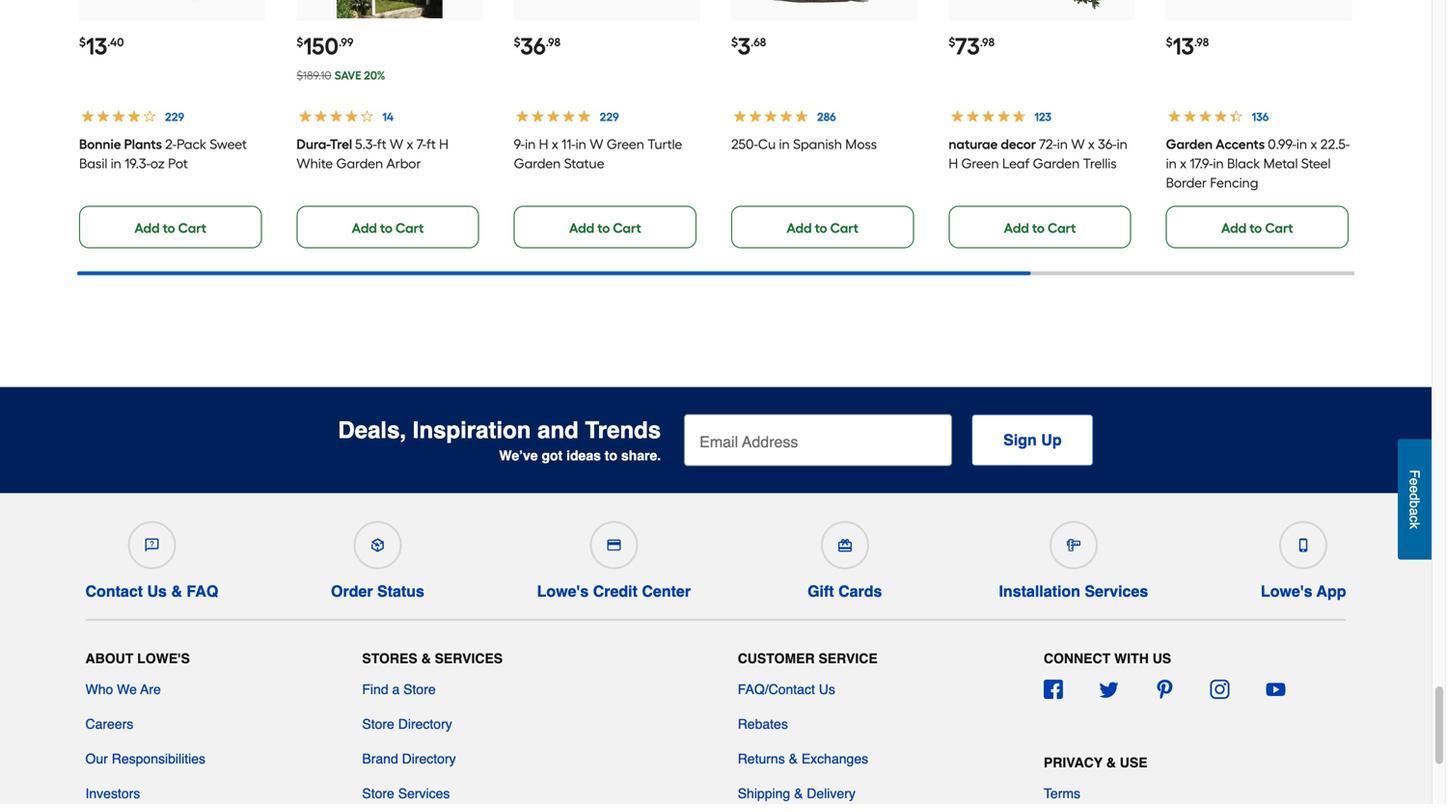 Task type: locate. For each thing, give the bounding box(es) containing it.
& for returns & exchanges
[[789, 752, 798, 767]]

ft up arbor
[[377, 136, 387, 153]]

add to cart link for $ 3 .68
[[732, 206, 914, 249]]

in down bonnie plants
[[111, 155, 121, 172]]

in up statue
[[576, 136, 587, 153]]

3 .98 from the left
[[1195, 35, 1209, 49]]

add to cart inside '73' list item
[[1004, 220, 1076, 236]]

$ inside '$ 13 .98'
[[1166, 35, 1173, 49]]

5 add to cart link from the left
[[949, 206, 1132, 249]]

decor
[[1001, 136, 1037, 153]]

investors
[[85, 787, 140, 802]]

0 horizontal spatial 13 list item
[[79, 0, 266, 249]]

add to cart link for $ 13 .40
[[79, 206, 262, 249]]

1 horizontal spatial w
[[590, 136, 604, 153]]

2 w from the left
[[590, 136, 604, 153]]

center
[[642, 583, 691, 601]]

garden up 17.9-
[[1166, 136, 1213, 153]]

h inside 72-in w x 36-in h green leaf garden trellis
[[949, 155, 958, 172]]

add inside the 3 list item
[[787, 220, 812, 236]]

to down the fencing
[[1250, 220, 1263, 236]]

2 $ from the left
[[297, 35, 303, 49]]

1 vertical spatial store
[[362, 717, 395, 733]]

x inside 9-in h x 11-in w green turtle garden statue
[[552, 136, 559, 153]]

.98 inside '$ 13 .98'
[[1195, 35, 1209, 49]]

5 add to cart from the left
[[1004, 220, 1076, 236]]

4 add to cart from the left
[[787, 220, 859, 236]]

ft right 5.3-
[[427, 136, 436, 153]]

privacy & use
[[1044, 756, 1148, 771]]

3 w from the left
[[1072, 136, 1085, 153]]

add down 19.3-
[[134, 220, 160, 236]]

$ for $ 73 .98
[[949, 35, 956, 49]]

d
[[1408, 493, 1423, 501]]

naturae decor 72-in w x 36-in h green leaf garden trellis image
[[968, 0, 1117, 18]]

services
[[1085, 583, 1149, 601], [435, 651, 503, 667], [398, 787, 450, 802]]

1 horizontal spatial a
[[1408, 508, 1423, 516]]

store up "brand"
[[362, 717, 395, 733]]

cart inside '73' list item
[[1048, 220, 1076, 236]]

0 vertical spatial us
[[147, 583, 167, 601]]

lowe's left credit
[[537, 583, 589, 601]]

add to cart inside 36 list item
[[569, 220, 641, 236]]

2 horizontal spatial lowe's
[[1261, 583, 1313, 601]]

4 cart from the left
[[831, 220, 859, 236]]

to down statue
[[598, 220, 610, 236]]

a right find
[[392, 682, 400, 698]]

$189.10 save 20%
[[297, 68, 385, 82]]

e up b
[[1408, 486, 1423, 493]]

pot
[[168, 155, 188, 172]]

.98 inside $ 36 .98
[[546, 35, 561, 49]]

2 add to cart link from the left
[[297, 206, 479, 249]]

add to cart for $ 13 .98
[[1222, 220, 1294, 236]]

gift cards
[[808, 583, 882, 601]]

add to cart down pot
[[134, 220, 207, 236]]

2 e from the top
[[1408, 486, 1423, 493]]

3
[[738, 32, 751, 60]]

1 horizontal spatial us
[[819, 682, 836, 698]]

add to cart link inside '73' list item
[[949, 206, 1132, 249]]

2 add to cart from the left
[[352, 220, 424, 236]]

0 vertical spatial store
[[404, 682, 436, 698]]

moss
[[846, 136, 877, 153]]

add to cart
[[134, 220, 207, 236], [352, 220, 424, 236], [569, 220, 641, 236], [787, 220, 859, 236], [1004, 220, 1076, 236], [1222, 220, 1294, 236]]

add down leaf
[[1004, 220, 1030, 236]]

directory down store directory link
[[402, 752, 456, 767]]

w inside 9-in h x 11-in w green turtle garden statue
[[590, 136, 604, 153]]

a up k
[[1408, 508, 1423, 516]]

& left use
[[1107, 756, 1116, 771]]

0 horizontal spatial ft
[[377, 136, 387, 153]]

add for $ 73 .98
[[1004, 220, 1030, 236]]

pickup image
[[371, 539, 385, 553]]

h inside 5.3-ft w x 7-ft h white garden arbor
[[439, 136, 449, 153]]

13 list item
[[79, 0, 266, 249], [1166, 0, 1353, 249]]

add for $ 13 .40
[[134, 220, 160, 236]]

add to cart link inside 36 list item
[[514, 206, 697, 249]]

cart down moss
[[831, 220, 859, 236]]

& left faq
[[171, 583, 182, 601]]

add for $ 3 .68
[[787, 220, 812, 236]]

3 $ from the left
[[514, 35, 521, 49]]

green left turtle
[[607, 136, 645, 153]]

terms
[[1044, 787, 1081, 802]]

& right returns
[[789, 752, 798, 767]]

w for naturae decor
[[1072, 136, 1085, 153]]

0 horizontal spatial h
[[439, 136, 449, 153]]

h down naturae
[[949, 155, 958, 172]]

credit card image
[[607, 539, 621, 553]]

0 horizontal spatial green
[[607, 136, 645, 153]]

garden down 9-
[[514, 155, 561, 172]]

3 cart from the left
[[613, 220, 641, 236]]

arbor
[[387, 155, 421, 172]]

& left delivery
[[794, 787, 803, 802]]

1 cart from the left
[[178, 220, 207, 236]]

add to cart down the fencing
[[1222, 220, 1294, 236]]

up
[[1042, 431, 1062, 449]]

to for $ 13 .98
[[1250, 220, 1263, 236]]

cart inside the 3 list item
[[831, 220, 859, 236]]

x left 36-
[[1089, 136, 1095, 153]]

0 horizontal spatial a
[[392, 682, 400, 698]]

2 ft from the left
[[427, 136, 436, 153]]

$
[[79, 35, 86, 49], [297, 35, 303, 49], [514, 35, 521, 49], [732, 35, 738, 49], [949, 35, 956, 49], [1166, 35, 1173, 49]]

0 horizontal spatial .98
[[546, 35, 561, 49]]

5 add from the left
[[1004, 220, 1030, 236]]

us for faq/contact
[[819, 682, 836, 698]]

0 horizontal spatial w
[[390, 136, 404, 153]]

add to cart down arbor
[[352, 220, 424, 236]]

2 horizontal spatial .98
[[1195, 35, 1209, 49]]

store for services
[[362, 787, 395, 802]]

9-
[[514, 136, 525, 153]]

cart down pot
[[178, 220, 207, 236]]

services for installation services
[[1085, 583, 1149, 601]]

1 w from the left
[[390, 136, 404, 153]]

5 $ from the left
[[949, 35, 956, 49]]

0.99-in x 22.5- in x 17.9-in black metal steel border fencing
[[1166, 136, 1350, 191]]

services up find a store
[[435, 651, 503, 667]]

36-
[[1098, 136, 1117, 153]]

1 vertical spatial green
[[962, 155, 999, 172]]

cards
[[839, 583, 882, 601]]

ft
[[377, 136, 387, 153], [427, 136, 436, 153]]

1 .98 from the left
[[546, 35, 561, 49]]

$ inside $ 150 .99
[[297, 35, 303, 49]]

1 horizontal spatial green
[[962, 155, 999, 172]]

1 ft from the left
[[377, 136, 387, 153]]

73 list item
[[949, 0, 1136, 249]]

add to cart for $ 36 .98
[[569, 220, 641, 236]]

directory for store directory
[[398, 717, 452, 733]]

& right stores
[[421, 651, 431, 667]]

h right '7-'
[[439, 136, 449, 153]]

our responsibilities link
[[85, 750, 206, 769]]

4 add to cart link from the left
[[732, 206, 914, 249]]

w inside 72-in w x 36-in h green leaf garden trellis
[[1072, 136, 1085, 153]]

$ inside the $ 13 .40
[[79, 35, 86, 49]]

garden inside 9-in h x 11-in w green turtle garden statue
[[514, 155, 561, 172]]

gift card image
[[838, 539, 852, 553]]

us down customer service
[[819, 682, 836, 698]]

cart for $ 36 .98
[[613, 220, 641, 236]]

h right 9-
[[539, 136, 549, 153]]

and
[[538, 418, 579, 444]]

store down "brand"
[[362, 787, 395, 802]]

add to cart link down the fencing
[[1166, 206, 1349, 249]]

green down naturae
[[962, 155, 999, 172]]

add to cart link down leaf
[[949, 206, 1132, 249]]

cart inside 36 list item
[[613, 220, 641, 236]]

3 add to cart from the left
[[569, 220, 641, 236]]

directory
[[398, 717, 452, 733], [402, 752, 456, 767]]

fencing
[[1211, 175, 1259, 191]]

cart for $ 13 .98
[[1266, 220, 1294, 236]]

investors link
[[85, 785, 140, 804]]

to down spanish
[[815, 220, 828, 236]]

us right contact
[[147, 583, 167, 601]]

add to cart link down spanish
[[732, 206, 914, 249]]

6 add to cart link from the left
[[1166, 206, 1349, 249]]

to inside the 3 list item
[[815, 220, 828, 236]]

green inside 9-in h x 11-in w green turtle garden statue
[[607, 136, 645, 153]]

add for $ 13 .98
[[1222, 220, 1247, 236]]

w up statue
[[590, 136, 604, 153]]

add down the 250-cu in spanish moss
[[787, 220, 812, 236]]

x left '7-'
[[407, 136, 414, 153]]

3 list item
[[732, 0, 918, 249]]

to down 72-in w x 36-in h green leaf garden trellis
[[1033, 220, 1045, 236]]

add to cart link down statue
[[514, 206, 697, 249]]

6 add from the left
[[1222, 220, 1247, 236]]

lowe's left app
[[1261, 583, 1313, 601]]

installation services
[[999, 583, 1149, 601]]

in right the decor at the right top of the page
[[1058, 136, 1068, 153]]

$ inside '$ 73 .98'
[[949, 35, 956, 49]]

1 horizontal spatial 13 list item
[[1166, 0, 1353, 249]]

h
[[439, 136, 449, 153], [539, 136, 549, 153], [949, 155, 958, 172]]

& for shipping & delivery
[[794, 787, 803, 802]]

h for 5.3-ft w x 7-ft h white garden arbor
[[439, 136, 449, 153]]

f e e d b a c k button
[[1398, 439, 1432, 560]]

6 cart from the left
[[1266, 220, 1294, 236]]

to inside '73' list item
[[1033, 220, 1045, 236]]

our responsibilities
[[85, 752, 206, 767]]

x inside 5.3-ft w x 7-ft h white garden arbor
[[407, 136, 414, 153]]

add to cart link inside the 3 list item
[[732, 206, 914, 249]]

green
[[607, 136, 645, 153], [962, 155, 999, 172]]

b
[[1408, 501, 1423, 508]]

250-cu in spanish moss link
[[732, 136, 877, 153]]

cart down arbor
[[396, 220, 424, 236]]

1 horizontal spatial 13
[[1173, 32, 1195, 60]]

1 horizontal spatial .98
[[980, 35, 995, 49]]

0 vertical spatial green
[[607, 136, 645, 153]]

13 for $ 13 .40
[[86, 32, 107, 60]]

1 vertical spatial us
[[819, 682, 836, 698]]

6 $ from the left
[[1166, 35, 1173, 49]]

lowe's
[[537, 583, 589, 601], [1261, 583, 1313, 601], [137, 651, 190, 667]]

$ for $ 36 .98
[[514, 35, 521, 49]]

store down stores & services
[[404, 682, 436, 698]]

&
[[171, 583, 182, 601], [421, 651, 431, 667], [789, 752, 798, 767], [1107, 756, 1116, 771], [794, 787, 803, 802]]

garden
[[1166, 136, 1213, 153], [336, 155, 383, 172], [514, 155, 561, 172], [1033, 155, 1080, 172]]

1 add to cart link from the left
[[79, 206, 262, 249]]

150
[[303, 32, 339, 60]]

2 cart from the left
[[396, 220, 424, 236]]

services up connect with us
[[1085, 583, 1149, 601]]

basil
[[79, 155, 107, 172]]

f e e d b a c k
[[1408, 470, 1423, 529]]

2 vertical spatial services
[[398, 787, 450, 802]]

add to cart link for $ 36 .98
[[514, 206, 697, 249]]

add down the fencing
[[1222, 220, 1247, 236]]

garden down 72-
[[1033, 155, 1080, 172]]

.98 for 36
[[546, 35, 561, 49]]

.40
[[107, 35, 124, 49]]

directory up "brand directory" at the bottom of the page
[[398, 717, 452, 733]]

services down brand directory link
[[398, 787, 450, 802]]

add to cart inside 150 list item
[[352, 220, 424, 236]]

add to cart down spanish
[[787, 220, 859, 236]]

1 vertical spatial a
[[392, 682, 400, 698]]

bonnie plants 2-pack sweet basil in 19.3-oz pot image
[[98, 0, 247, 18]]

& for stores & services
[[421, 651, 431, 667]]

to for $ 13 .40
[[163, 220, 175, 236]]

e
[[1408, 478, 1423, 486], [1408, 486, 1423, 493]]

1 add to cart from the left
[[134, 220, 207, 236]]

lowe's app link
[[1261, 514, 1347, 601]]

to down pot
[[163, 220, 175, 236]]

add inside 150 list item
[[352, 220, 377, 236]]

garden inside 72-in w x 36-in h green leaf garden trellis
[[1033, 155, 1080, 172]]

1 horizontal spatial ft
[[427, 136, 436, 153]]

in right cu on the right of the page
[[779, 136, 790, 153]]

add to cart down leaf
[[1004, 220, 1076, 236]]

customer
[[738, 651, 815, 667]]

9-in h x 11-in w green turtle garden statue
[[514, 136, 683, 172]]

to down arbor
[[380, 220, 393, 236]]

white
[[297, 155, 333, 172]]

add to cart link down pot
[[79, 206, 262, 249]]

0 vertical spatial services
[[1085, 583, 1149, 601]]

1 add from the left
[[134, 220, 160, 236]]

directory for brand directory
[[402, 752, 456, 767]]

0 vertical spatial directory
[[398, 717, 452, 733]]

x for 36-
[[1089, 136, 1095, 153]]

us inside contact us & faq link
[[147, 583, 167, 601]]

rebates
[[738, 717, 788, 733]]

add inside '73' list item
[[1004, 220, 1030, 236]]

add down 5.3-ft w x 7-ft h white garden arbor
[[352, 220, 377, 236]]

4 add from the left
[[787, 220, 812, 236]]

faq/contact us
[[738, 682, 836, 698]]

lowe's up are
[[137, 651, 190, 667]]

4 $ from the left
[[732, 35, 738, 49]]

Email Address email field
[[684, 415, 953, 467]]

w inside 5.3-ft w x 7-ft h white garden arbor
[[390, 136, 404, 153]]

leaf
[[1003, 155, 1030, 172]]

$ for $ 150 .99
[[297, 35, 303, 49]]

2 add from the left
[[352, 220, 377, 236]]

cart down metal
[[1266, 220, 1294, 236]]

add to cart down statue
[[569, 220, 641, 236]]

2 vertical spatial store
[[362, 787, 395, 802]]

steel
[[1302, 155, 1331, 172]]

in up trellis
[[1117, 136, 1128, 153]]

lowe's credit center link
[[537, 514, 691, 601]]

$ inside $ 3 .68
[[732, 35, 738, 49]]

x up steel
[[1311, 136, 1318, 153]]

2 13 from the left
[[1173, 32, 1195, 60]]

w up arbor
[[390, 136, 404, 153]]

store for directory
[[362, 717, 395, 733]]

cart
[[178, 220, 207, 236], [396, 220, 424, 236], [613, 220, 641, 236], [831, 220, 859, 236], [1048, 220, 1076, 236], [1266, 220, 1294, 236]]

add down statue
[[569, 220, 595, 236]]

add to cart link
[[79, 206, 262, 249], [297, 206, 479, 249], [514, 206, 697, 249], [732, 206, 914, 249], [949, 206, 1132, 249], [1166, 206, 1349, 249]]

2 .98 from the left
[[980, 35, 995, 49]]

lowe's for lowe's app
[[1261, 583, 1313, 601]]

.98 inside '$ 73 .98'
[[980, 35, 995, 49]]

cart down 9-in h x 11-in w green turtle garden statue link at the top left of the page
[[613, 220, 641, 236]]

us inside faq/contact us link
[[819, 682, 836, 698]]

1 vertical spatial directory
[[402, 752, 456, 767]]

.98 for 13
[[1195, 35, 1209, 49]]

0 horizontal spatial 13
[[86, 32, 107, 60]]

naturae
[[949, 136, 998, 153]]

w up trellis
[[1072, 136, 1085, 153]]

0 vertical spatial a
[[1408, 508, 1423, 516]]

.98 for 73
[[980, 35, 995, 49]]

3 add to cart link from the left
[[514, 206, 697, 249]]

3 add from the left
[[569, 220, 595, 236]]

1 horizontal spatial h
[[539, 136, 549, 153]]

2-
[[165, 136, 177, 153]]

0 horizontal spatial us
[[147, 583, 167, 601]]

in inside 2-pack sweet basil in 19.3-oz pot
[[111, 155, 121, 172]]

.98
[[546, 35, 561, 49], [980, 35, 995, 49], [1195, 35, 1209, 49]]

6 add to cart from the left
[[1222, 220, 1294, 236]]

green inside 72-in w x 36-in h green leaf garden trellis
[[962, 155, 999, 172]]

& for privacy & use
[[1107, 756, 1116, 771]]

1 13 from the left
[[86, 32, 107, 60]]

w
[[390, 136, 404, 153], [590, 136, 604, 153], [1072, 136, 1085, 153]]

x left 11-
[[552, 136, 559, 153]]

returns & exchanges link
[[738, 750, 869, 769]]

to inside 36 list item
[[598, 220, 610, 236]]

trel
[[330, 136, 352, 153]]

got
[[542, 448, 563, 464]]

2 horizontal spatial h
[[949, 155, 958, 172]]

2 horizontal spatial w
[[1072, 136, 1085, 153]]

add inside 36 list item
[[569, 220, 595, 236]]

x inside 72-in w x 36-in h green leaf garden trellis
[[1089, 136, 1095, 153]]

add to cart for $ 3 .68
[[787, 220, 859, 236]]

1 $ from the left
[[79, 35, 86, 49]]

$ inside $ 36 .98
[[514, 35, 521, 49]]

k
[[1408, 523, 1423, 529]]

5 cart from the left
[[1048, 220, 1076, 236]]

add to cart link down arbor
[[297, 206, 479, 249]]

e up d
[[1408, 478, 1423, 486]]

to right 'ideas'
[[605, 448, 618, 464]]

faq/contact
[[738, 682, 815, 698]]

gift cards link
[[804, 514, 887, 601]]

border
[[1166, 175, 1207, 191]]

add to cart inside the 3 list item
[[787, 220, 859, 236]]

shipping & delivery link
[[738, 785, 856, 804]]

garden down 5.3-
[[336, 155, 383, 172]]

add
[[134, 220, 160, 236], [352, 220, 377, 236], [569, 220, 595, 236], [787, 220, 812, 236], [1004, 220, 1030, 236], [1222, 220, 1247, 236]]

cart down 72-in w x 36-in h green leaf garden trellis
[[1048, 220, 1076, 236]]

1 horizontal spatial lowe's
[[537, 583, 589, 601]]

faq/contact us link
[[738, 680, 836, 700]]

order status link
[[331, 514, 425, 601]]

ideas
[[567, 448, 601, 464]]

in inside the 3 list item
[[779, 136, 790, 153]]



Task type: vqa. For each thing, say whether or not it's contained in the screenshot.
Lowe's Home Improvement Account IMAGE
no



Task type: describe. For each thing, give the bounding box(es) containing it.
72-
[[1040, 136, 1058, 153]]

returns
[[738, 752, 785, 767]]

instagram image
[[1211, 680, 1230, 700]]

statue
[[564, 155, 605, 172]]

x for 11-
[[552, 136, 559, 153]]

share.
[[621, 448, 661, 464]]

add to cart link inside 150 list item
[[297, 206, 479, 249]]

dura-trel 5.3-ft w x 7-ft h white garden arbor image
[[315, 0, 465, 18]]

150 list item
[[297, 0, 483, 249]]

store directory
[[362, 717, 452, 733]]

1 13 list item from the left
[[79, 0, 266, 249]]

oz
[[150, 155, 165, 172]]

lowe's for lowe's credit center
[[537, 583, 589, 601]]

$ for $ 13 .40
[[79, 35, 86, 49]]

garden inside 5.3-ft w x 7-ft h white garden arbor
[[336, 155, 383, 172]]

store services
[[362, 787, 450, 802]]

rebates link
[[738, 715, 788, 734]]

who we are
[[85, 682, 161, 698]]

app
[[1317, 583, 1347, 601]]

twitter image
[[1100, 680, 1119, 700]]

17.9-
[[1190, 155, 1214, 172]]

connect with us
[[1044, 651, 1172, 667]]

use
[[1120, 756, 1148, 771]]

cart for $ 3 .68
[[831, 220, 859, 236]]

gift
[[808, 583, 834, 601]]

contact
[[85, 583, 143, 601]]

green for leaf
[[962, 155, 999, 172]]

shipping
[[738, 787, 791, 802]]

bonnie
[[79, 136, 121, 153]]

a inside button
[[1408, 508, 1423, 516]]

store directory link
[[362, 715, 452, 734]]

to for $ 3 .68
[[815, 220, 828, 236]]

to for $ 73 .98
[[1033, 220, 1045, 236]]

2-pack sweet basil in 19.3-oz pot
[[79, 136, 247, 172]]

pinterest image
[[1155, 680, 1175, 700]]

250-cu in spanish moss
[[732, 136, 877, 153]]

brand
[[362, 752, 398, 767]]

find
[[362, 682, 389, 698]]

customer care image
[[145, 539, 159, 553]]

5.3-ft w x 7-ft h white garden arbor
[[297, 136, 449, 172]]

facebook image
[[1044, 680, 1063, 700]]

green for turtle
[[607, 136, 645, 153]]

connect
[[1044, 651, 1111, 667]]

trellis
[[1083, 155, 1117, 172]]

2 13 list item from the left
[[1166, 0, 1353, 249]]

to inside 150 list item
[[380, 220, 393, 236]]

dimensions image
[[1067, 539, 1081, 553]]

contact us & faq
[[85, 583, 218, 601]]

spanish
[[793, 136, 842, 153]]

0 horizontal spatial lowe's
[[137, 651, 190, 667]]

sign up button
[[972, 415, 1094, 467]]

in down garden accents
[[1214, 155, 1224, 172]]

c
[[1408, 516, 1423, 523]]

in up steel
[[1297, 136, 1308, 153]]

mobile image
[[1297, 539, 1311, 553]]

36 list item
[[514, 0, 701, 249]]

credit
[[593, 583, 638, 601]]

cart for $ 73 .98
[[1048, 220, 1076, 236]]

cart inside 150 list item
[[396, 220, 424, 236]]

add to cart for $ 13 .40
[[134, 220, 207, 236]]

lowe's credit center
[[537, 583, 691, 601]]

plants
[[124, 136, 162, 153]]

store services link
[[362, 785, 450, 804]]

our
[[85, 752, 108, 767]]

add for $ 36 .98
[[569, 220, 595, 236]]

sign up form
[[684, 415, 1094, 467]]

order
[[331, 583, 373, 601]]

$189.10
[[297, 68, 332, 82]]

bonnie plants
[[79, 136, 162, 153]]

13 for $ 13 .98
[[1173, 32, 1195, 60]]

h for 72-in w x 36-in h green leaf garden trellis
[[949, 155, 958, 172]]

$ 3 .68
[[732, 32, 766, 60]]

to for $ 36 .98
[[598, 220, 610, 236]]

delivery
[[807, 787, 856, 802]]

cart for $ 13 .40
[[178, 220, 207, 236]]

shipping & delivery
[[738, 787, 856, 802]]

installation services link
[[999, 514, 1149, 601]]

order status
[[331, 583, 425, 601]]

in up border
[[1166, 155, 1177, 172]]

1 vertical spatial services
[[435, 651, 503, 667]]

pack
[[177, 136, 206, 153]]

save
[[335, 68, 361, 82]]

privacy
[[1044, 756, 1103, 771]]

add to cart for $ 73 .98
[[1004, 220, 1076, 236]]

brand directory
[[362, 752, 456, 767]]

us for contact
[[147, 583, 167, 601]]

$ 73 .98
[[949, 32, 995, 60]]

$ 150 .99
[[297, 32, 354, 60]]

are
[[140, 682, 161, 698]]

services for store services
[[398, 787, 450, 802]]

h inside 9-in h x 11-in w green turtle garden statue
[[539, 136, 549, 153]]

trends
[[585, 418, 661, 444]]

contact us & faq link
[[85, 514, 218, 601]]

add to cart link for $ 73 .98
[[949, 206, 1132, 249]]

deals, inspiration and trends we've got ideas to share.
[[338, 418, 661, 464]]

stores
[[362, 651, 418, 667]]

with
[[1115, 651, 1149, 667]]

add to cart link for $ 13 .98
[[1166, 206, 1349, 249]]

250-
[[732, 136, 758, 153]]

dura-trel
[[297, 136, 352, 153]]

$ 36 .98
[[514, 32, 561, 60]]

stores & services
[[362, 651, 503, 667]]

undefined 250-cu in spanish moss image
[[750, 0, 899, 18]]

0.99-
[[1268, 136, 1297, 153]]

to inside deals, inspiration and trends we've got ideas to share.
[[605, 448, 618, 464]]

sweet
[[210, 136, 247, 153]]

faq
[[187, 583, 218, 601]]

we've
[[499, 448, 538, 464]]

about lowe's
[[85, 651, 190, 667]]

find a store
[[362, 682, 436, 698]]

dura-
[[297, 136, 330, 153]]

$ for $ 13 .98
[[1166, 35, 1173, 49]]

1 e from the top
[[1408, 478, 1423, 486]]

.68
[[751, 35, 766, 49]]

turtle
[[648, 136, 683, 153]]

who we are link
[[85, 680, 161, 700]]

$ for $ 3 .68
[[732, 35, 738, 49]]

careers
[[85, 717, 133, 733]]

about
[[85, 651, 133, 667]]

brand directory link
[[362, 750, 456, 769]]

5.3-
[[355, 136, 377, 153]]

lowe's app
[[1261, 583, 1347, 601]]

x left 17.9-
[[1180, 155, 1187, 172]]

72-in w x 36-in h green leaf garden trellis
[[949, 136, 1128, 172]]

20%
[[364, 68, 385, 82]]

who
[[85, 682, 113, 698]]

youtube image
[[1266, 680, 1286, 700]]

w for dura-trel
[[390, 136, 404, 153]]

x for 7-
[[407, 136, 414, 153]]

deals,
[[338, 418, 406, 444]]

36
[[521, 32, 546, 60]]

service
[[819, 651, 878, 667]]

in left 11-
[[525, 136, 536, 153]]



